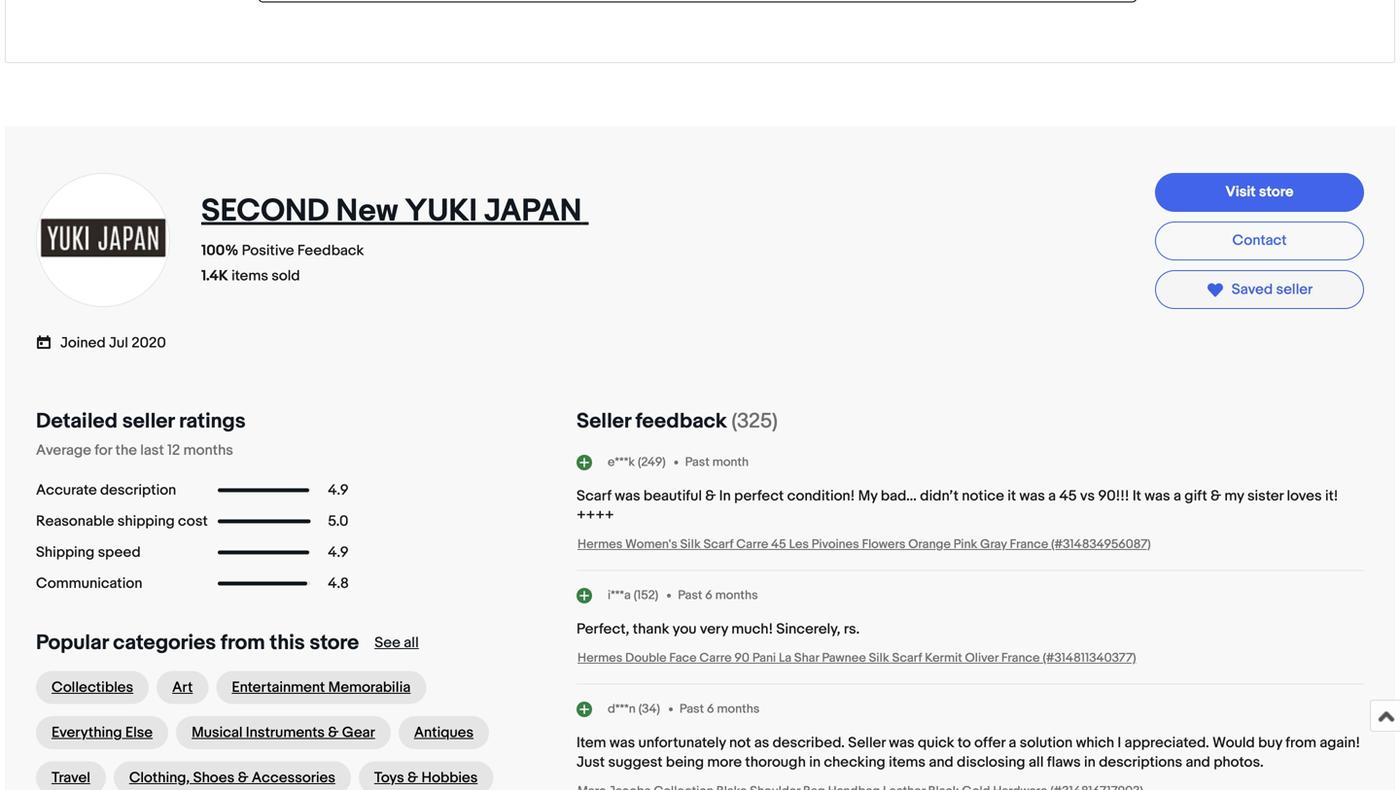 Task type: describe. For each thing, give the bounding box(es) containing it.
2020
[[132, 335, 166, 352]]

gift
[[1185, 488, 1208, 505]]

descriptions
[[1099, 754, 1183, 772]]

reasonable shipping cost
[[36, 513, 208, 531]]

second new yuki japan
[[201, 193, 582, 231]]

average for the last 12 months
[[36, 442, 233, 460]]

antiques link
[[399, 717, 489, 750]]

0 horizontal spatial store
[[310, 631, 359, 656]]

to
[[958, 735, 972, 752]]

5.0
[[328, 513, 349, 531]]

item
[[577, 735, 607, 752]]

0 horizontal spatial seller
[[577, 409, 631, 434]]

& left the "gear"
[[328, 725, 339, 742]]

second new yuki japan link
[[201, 193, 589, 231]]

0 vertical spatial silk
[[681, 537, 701, 553]]

not
[[730, 735, 751, 752]]

shoes
[[193, 770, 235, 787]]

past for you
[[678, 588, 703, 603]]

as
[[755, 735, 770, 752]]

double
[[626, 651, 667, 666]]

hermes women's silk scarf carre 45 les pivoines flowers orange pink gray france (#314834956087)
[[578, 537, 1151, 553]]

loves
[[1287, 488, 1323, 505]]

seller feedback (325)
[[577, 409, 778, 434]]

4.8
[[328, 575, 349, 593]]

gear
[[342, 725, 375, 742]]

1 horizontal spatial a
[[1049, 488, 1057, 505]]

4.9 for shipping speed
[[328, 544, 349, 562]]

0 vertical spatial from
[[221, 631, 265, 656]]

condition!
[[788, 488, 855, 505]]

1 vertical spatial france
[[1002, 651, 1040, 666]]

i
[[1118, 735, 1122, 752]]

e***k
[[608, 455, 635, 470]]

more
[[708, 754, 742, 772]]

pivoines
[[812, 537, 860, 553]]

thank
[[633, 621, 670, 639]]

(152)
[[634, 588, 659, 603]]

you
[[673, 621, 697, 639]]

flowers
[[862, 537, 906, 553]]

2 horizontal spatial a
[[1174, 488, 1182, 505]]

& right toys
[[408, 770, 418, 787]]

past for beautiful
[[685, 455, 710, 470]]

for
[[95, 442, 112, 460]]

suggest
[[608, 754, 663, 772]]

0 horizontal spatial all
[[404, 635, 419, 652]]

popular
[[36, 631, 109, 656]]

entertainment memorabilia link
[[216, 672, 426, 705]]

rs.
[[844, 621, 860, 639]]

months for item
[[717, 702, 760, 717]]

hermes for scarf was beautiful & in perfect condition! my bad… didn't notice it was a 45 vs 90!!! it was a gift & my sister loves it! ++++
[[578, 537, 623, 553]]

feedback
[[298, 242, 364, 260]]

the
[[115, 442, 137, 460]]

items inside 100% positive feedback 1.4k items sold
[[232, 268, 268, 285]]

see all link
[[375, 635, 419, 652]]

seller for detailed
[[122, 409, 174, 434]]

clothing,
[[129, 770, 190, 787]]

accurate description
[[36, 482, 176, 500]]

sold
[[272, 268, 300, 285]]

pawnee
[[822, 651, 867, 666]]

toys & hobbies
[[374, 770, 478, 787]]

hermes double face carre 90 pani la shar pawnee silk scarf kermit oliver france (#314811340377)
[[578, 651, 1137, 666]]

100%
[[201, 242, 239, 260]]

everything
[[52, 725, 122, 742]]

collectibles link
[[36, 672, 149, 705]]

see all
[[375, 635, 419, 652]]

oliver
[[966, 651, 999, 666]]

joined jul 2020
[[60, 335, 166, 352]]

vs
[[1081, 488, 1095, 505]]

travel
[[52, 770, 90, 787]]

cost
[[178, 513, 208, 531]]

musical
[[192, 725, 243, 742]]

0 vertical spatial carre
[[737, 537, 769, 553]]

bad…
[[881, 488, 917, 505]]

again!
[[1320, 735, 1361, 752]]

solution
[[1020, 735, 1073, 752]]

seller for saved
[[1277, 281, 1313, 299]]

would
[[1213, 735, 1256, 752]]

it
[[1008, 488, 1017, 505]]

past month
[[685, 455, 749, 470]]

saved
[[1232, 281, 1274, 299]]

0 horizontal spatial 45
[[772, 537, 787, 553]]

contact link
[[1156, 222, 1365, 261]]

i***a (152)
[[608, 588, 659, 603]]

offer
[[975, 735, 1006, 752]]

1 horizontal spatial silk
[[869, 651, 890, 666]]

art
[[172, 679, 193, 697]]

past for unfortunately
[[680, 702, 704, 717]]

visit store
[[1226, 183, 1294, 201]]

perfect, thank you very much! sincerely, rs.
[[577, 621, 860, 639]]

2 horizontal spatial scarf
[[893, 651, 923, 666]]

being
[[666, 754, 704, 772]]

& right shoes in the left bottom of the page
[[238, 770, 249, 787]]

les
[[789, 537, 809, 553]]

month
[[713, 455, 749, 470]]

past 6 months for very
[[678, 588, 758, 603]]

shipping
[[117, 513, 175, 531]]



Task type: vqa. For each thing, say whether or not it's contained in the screenshot.
first The Automatic from the bottom of the page
no



Task type: locate. For each thing, give the bounding box(es) containing it.
0 vertical spatial seller
[[577, 409, 631, 434]]

visit store link
[[1156, 173, 1365, 212]]

didn't
[[920, 488, 959, 505]]

everything else
[[52, 725, 153, 742]]

items inside item was unfortunately not as described. seller was quick to offer a solution which i appreciated. would buy from again! just suggest being more thorough in checking items and disclosing all flaws in descriptions and photos.
[[889, 754, 926, 772]]

1 horizontal spatial and
[[1186, 754, 1211, 772]]

1 vertical spatial 45
[[772, 537, 787, 553]]

pink
[[954, 537, 978, 553]]

everything else link
[[36, 717, 168, 750]]

seller up last
[[122, 409, 174, 434]]

1 vertical spatial carre
[[700, 651, 732, 666]]

items down the quick
[[889, 754, 926, 772]]

1 vertical spatial 6
[[707, 702, 714, 717]]

categories
[[113, 631, 216, 656]]

seller inside button
[[1277, 281, 1313, 299]]

see
[[375, 635, 401, 652]]

from left this
[[221, 631, 265, 656]]

1 vertical spatial 4.9
[[328, 544, 349, 562]]

communication
[[36, 575, 142, 593]]

average
[[36, 442, 91, 460]]

silk right 'pawnee'
[[869, 651, 890, 666]]

months up much!
[[716, 588, 758, 603]]

2 in from the left
[[1085, 754, 1096, 772]]

45
[[1060, 488, 1077, 505], [772, 537, 787, 553]]

speed
[[98, 544, 141, 562]]

in
[[810, 754, 821, 772], [1085, 754, 1096, 772]]

& left 'my'
[[1211, 488, 1222, 505]]

photos.
[[1214, 754, 1264, 772]]

months down ratings
[[184, 442, 233, 460]]

carre left les
[[737, 537, 769, 553]]

france right 'gray'
[[1010, 537, 1049, 553]]

(325)
[[732, 409, 778, 434]]

seller right saved
[[1277, 281, 1313, 299]]

else
[[125, 725, 153, 742]]

0 horizontal spatial a
[[1009, 735, 1017, 752]]

1 hermes from the top
[[578, 537, 623, 553]]

2 and from the left
[[1186, 754, 1211, 772]]

1 horizontal spatial all
[[1029, 754, 1044, 772]]

1 vertical spatial past 6 months
[[680, 702, 760, 717]]

45 left les
[[772, 537, 787, 553]]

feedback
[[636, 409, 727, 434]]

0 vertical spatial 4.9
[[328, 482, 349, 500]]

0 vertical spatial seller
[[1277, 281, 1313, 299]]

all down solution
[[1029, 754, 1044, 772]]

from right buy in the bottom right of the page
[[1286, 735, 1317, 752]]

scarf left the kermit
[[893, 651, 923, 666]]

past 6 months
[[678, 588, 758, 603], [680, 702, 760, 717]]

0 horizontal spatial seller
[[122, 409, 174, 434]]

yuki
[[405, 193, 478, 231]]

hermes women's silk scarf carre 45 les pivoines flowers orange pink gray france (#314834956087) link
[[578, 537, 1151, 553]]

from inside item was unfortunately not as described. seller was quick to offer a solution which i appreciated. would buy from again! just suggest being more thorough in checking items and disclosing all flaws in descriptions and photos.
[[1286, 735, 1317, 752]]

1 vertical spatial months
[[716, 588, 758, 603]]

a left the vs
[[1049, 488, 1057, 505]]

a inside item was unfortunately not as described. seller was quick to offer a solution which i appreciated. would buy from again! just suggest being more thorough in checking items and disclosing all flaws in descriptions and photos.
[[1009, 735, 1017, 752]]

scarf inside scarf was beautiful & in perfect condition! my bad… didn't notice it was a 45 vs 90!!! it was a gift & my sister loves it! ++++
[[577, 488, 612, 505]]

2 4.9 from the top
[[328, 544, 349, 562]]

face
[[670, 651, 697, 666]]

sincerely,
[[777, 621, 841, 639]]

0 horizontal spatial items
[[232, 268, 268, 285]]

all inside item was unfortunately not as described. seller was quick to offer a solution which i appreciated. would buy from again! just suggest being more thorough in checking items and disclosing all flaws in descriptions and photos.
[[1029, 754, 1044, 772]]

new
[[336, 193, 398, 231]]

& left in
[[706, 488, 716, 505]]

ratings
[[179, 409, 246, 434]]

positive
[[242, 242, 294, 260]]

item was unfortunately not as described. seller was quick to offer a solution which i appreciated. would buy from again! just suggest being more thorough in checking items and disclosing all flaws in descriptions and photos.
[[577, 735, 1361, 772]]

0 vertical spatial months
[[184, 442, 233, 460]]

0 vertical spatial all
[[404, 635, 419, 652]]

1 in from the left
[[810, 754, 821, 772]]

0 vertical spatial store
[[1260, 183, 1294, 201]]

in down which
[[1085, 754, 1096, 772]]

carre left 90
[[700, 651, 732, 666]]

i***a
[[608, 588, 631, 603]]

0 vertical spatial hermes
[[578, 537, 623, 553]]

1 horizontal spatial scarf
[[704, 537, 734, 553]]

second new yuki japan image
[[35, 172, 171, 308]]

a
[[1049, 488, 1057, 505], [1174, 488, 1182, 505], [1009, 735, 1017, 752]]

1 horizontal spatial 45
[[1060, 488, 1077, 505]]

45 left the vs
[[1060, 488, 1077, 505]]

4.9 down 5.0
[[328, 544, 349, 562]]

thorough
[[746, 754, 806, 772]]

past up you
[[678, 588, 703, 603]]

past left month
[[685, 455, 710, 470]]

1 vertical spatial items
[[889, 754, 926, 772]]

6 for unfortunately
[[707, 702, 714, 717]]

described.
[[773, 735, 845, 752]]

very
[[700, 621, 729, 639]]

(249)
[[638, 455, 666, 470]]

musical instruments & gear link
[[176, 717, 391, 750]]

store right visit
[[1260, 183, 1294, 201]]

1 4.9 from the top
[[328, 482, 349, 500]]

0 horizontal spatial carre
[[700, 651, 732, 666]]

2 vertical spatial scarf
[[893, 651, 923, 666]]

1 horizontal spatial seller
[[1277, 281, 1313, 299]]

antiques
[[414, 725, 474, 742]]

1 vertical spatial hermes
[[578, 651, 623, 666]]

store
[[1260, 183, 1294, 201], [310, 631, 359, 656]]

visit
[[1226, 183, 1256, 201]]

items down positive
[[232, 268, 268, 285]]

1 horizontal spatial in
[[1085, 754, 1096, 772]]

past up unfortunately at the bottom of page
[[680, 702, 704, 717]]

japan
[[484, 193, 582, 231]]

past 6 months up not
[[680, 702, 760, 717]]

and down the quick
[[929, 754, 954, 772]]

2 vertical spatial months
[[717, 702, 760, 717]]

a left gift
[[1174, 488, 1182, 505]]

my
[[859, 488, 878, 505]]

(34)
[[639, 702, 660, 717]]

6 for you
[[706, 588, 713, 603]]

1 horizontal spatial carre
[[737, 537, 769, 553]]

1 vertical spatial store
[[310, 631, 359, 656]]

0 horizontal spatial from
[[221, 631, 265, 656]]

0 horizontal spatial and
[[929, 754, 954, 772]]

6 up unfortunately at the bottom of page
[[707, 702, 714, 717]]

++++
[[577, 507, 614, 525]]

france
[[1010, 537, 1049, 553], [1002, 651, 1040, 666]]

la
[[779, 651, 792, 666]]

1 vertical spatial scarf
[[704, 537, 734, 553]]

2 vertical spatial past
[[680, 702, 704, 717]]

1 vertical spatial past
[[678, 588, 703, 603]]

second
[[201, 193, 329, 231]]

&
[[706, 488, 716, 505], [1211, 488, 1222, 505], [328, 725, 339, 742], [238, 770, 249, 787], [408, 770, 418, 787]]

1 horizontal spatial store
[[1260, 183, 1294, 201]]

checking
[[824, 754, 886, 772]]

0 vertical spatial items
[[232, 268, 268, 285]]

0 horizontal spatial silk
[[681, 537, 701, 553]]

items
[[232, 268, 268, 285], [889, 754, 926, 772]]

0 vertical spatial past
[[685, 455, 710, 470]]

my
[[1225, 488, 1245, 505]]

quick
[[918, 735, 955, 752]]

hermes down perfect,
[[578, 651, 623, 666]]

1 vertical spatial seller
[[849, 735, 886, 752]]

12
[[167, 442, 180, 460]]

which
[[1076, 735, 1115, 752]]

45 inside scarf was beautiful & in perfect condition! my bad… didn't notice it was a 45 vs 90!!! it was a gift & my sister loves it! ++++
[[1060, 488, 1077, 505]]

seller inside item was unfortunately not as described. seller was quick to offer a solution which i appreciated. would buy from again! just suggest being more thorough in checking items and disclosing all flaws in descriptions and photos.
[[849, 735, 886, 752]]

disclosing
[[957, 754, 1026, 772]]

d***n (34)
[[608, 702, 660, 717]]

90!!!
[[1099, 488, 1130, 505]]

pani
[[753, 651, 776, 666]]

store up entertainment memorabilia 'link'
[[310, 631, 359, 656]]

in
[[720, 488, 731, 505]]

appreciated.
[[1125, 735, 1210, 752]]

seller up e***k
[[577, 409, 631, 434]]

hermes down ++++
[[578, 537, 623, 553]]

past 6 months for not
[[680, 702, 760, 717]]

it
[[1133, 488, 1142, 505]]

scarf was beautiful & in perfect condition! my bad… didn't notice it was a 45 vs 90!!! it was a gift & my sister loves it! ++++
[[577, 488, 1339, 525]]

shar
[[795, 651, 820, 666]]

hermes
[[578, 537, 623, 553], [578, 651, 623, 666]]

contact
[[1233, 232, 1287, 249]]

instruments
[[246, 725, 325, 742]]

0 vertical spatial past 6 months
[[678, 588, 758, 603]]

6 up 'very'
[[706, 588, 713, 603]]

text__icon wrapper image
[[36, 333, 60, 350]]

1 vertical spatial all
[[1029, 754, 1044, 772]]

france right the oliver
[[1002, 651, 1040, 666]]

0 vertical spatial 45
[[1060, 488, 1077, 505]]

4.9 up 5.0
[[328, 482, 349, 500]]

last
[[140, 442, 164, 460]]

shipping speed
[[36, 544, 141, 562]]

perfect
[[735, 488, 784, 505]]

sister
[[1248, 488, 1284, 505]]

1 horizontal spatial items
[[889, 754, 926, 772]]

scarf down in
[[704, 537, 734, 553]]

a right offer
[[1009, 735, 1017, 752]]

hobbies
[[422, 770, 478, 787]]

seller up checking
[[849, 735, 886, 752]]

2 hermes from the top
[[578, 651, 623, 666]]

1 horizontal spatial seller
[[849, 735, 886, 752]]

months up not
[[717, 702, 760, 717]]

kermit
[[925, 651, 963, 666]]

past 6 months up perfect, thank you very much! sincerely, rs.
[[678, 588, 758, 603]]

hermes for perfect, thank you very much! sincerely, rs.
[[578, 651, 623, 666]]

0 horizontal spatial scarf
[[577, 488, 612, 505]]

gray
[[981, 537, 1007, 553]]

1 vertical spatial silk
[[869, 651, 890, 666]]

4.9 for accurate description
[[328, 482, 349, 500]]

0 vertical spatial france
[[1010, 537, 1049, 553]]

e***k (249)
[[608, 455, 666, 470]]

all right see
[[404, 635, 419, 652]]

0 horizontal spatial in
[[810, 754, 821, 772]]

silk right women's
[[681, 537, 701, 553]]

0 vertical spatial scarf
[[577, 488, 612, 505]]

1 and from the left
[[929, 754, 954, 772]]

0 vertical spatial 6
[[706, 588, 713, 603]]

silk
[[681, 537, 701, 553], [869, 651, 890, 666]]

months for perfect,
[[716, 588, 758, 603]]

entertainment
[[232, 679, 325, 697]]

unfortunately
[[639, 735, 726, 752]]

1 horizontal spatial from
[[1286, 735, 1317, 752]]

saved seller
[[1232, 281, 1313, 299]]

in down described.
[[810, 754, 821, 772]]

toys & hobbies link
[[359, 762, 494, 791]]

1 vertical spatial from
[[1286, 735, 1317, 752]]

and down appreciated.
[[1186, 754, 1211, 772]]

scarf up ++++
[[577, 488, 612, 505]]

1 vertical spatial seller
[[122, 409, 174, 434]]



